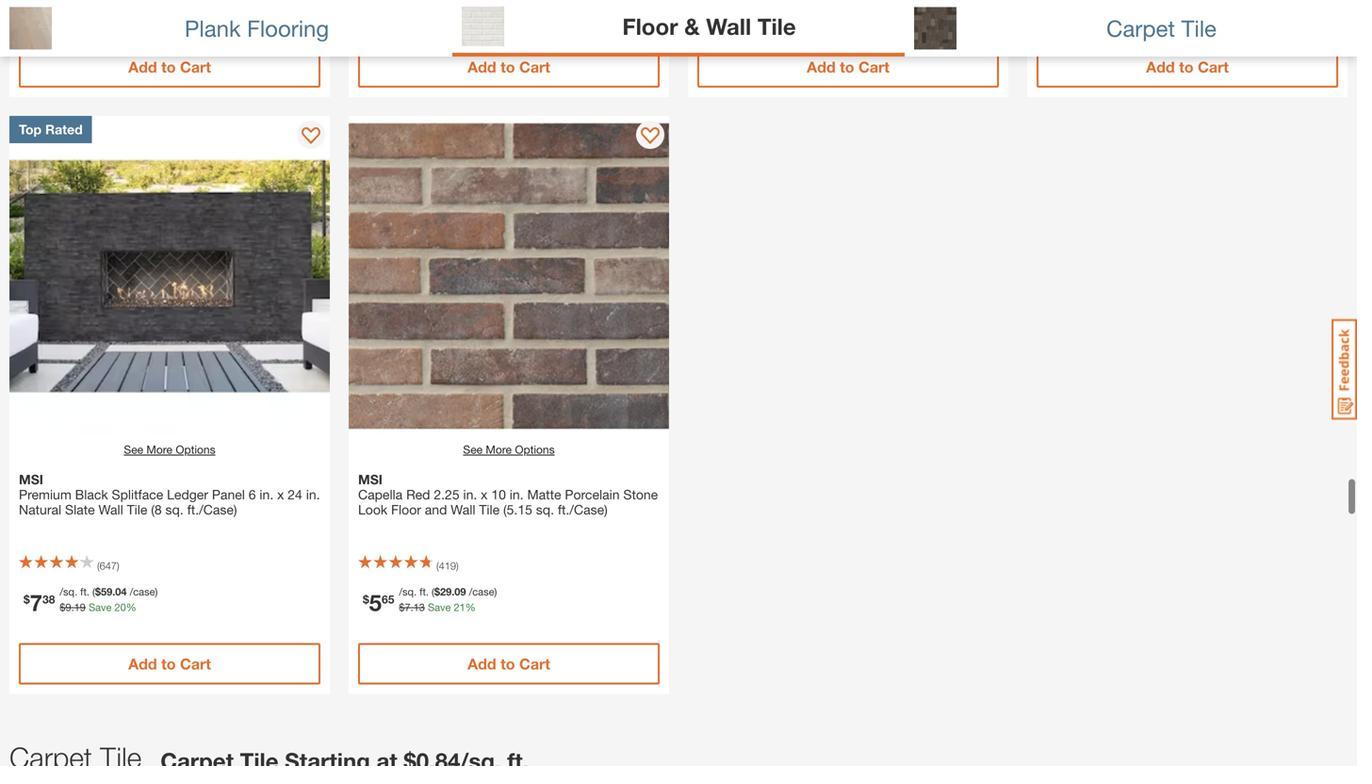 Task type: describe. For each thing, give the bounding box(es) containing it.
x inside "msi capella red 2.25 in. x 10 in. matte porcelain stone look floor and wall tile (5.15 sq. ft./case)"
[[481, 487, 488, 503]]

22 % add to cart
[[454, 4, 551, 76]]

) up 09
[[456, 560, 459, 572]]

&
[[685, 12, 700, 39]]

/sq. for 7
[[60, 586, 77, 598]]

29
[[440, 586, 452, 598]]

options for second see more options link
[[515, 443, 555, 456]]

x inside msi premium black splitface ledger panel 6 in. x 24 in. natural slate wall tile (8 sq. ft./case)
[[277, 487, 284, 503]]

. right 38
[[71, 602, 74, 614]]

ft./case) inside "msi capella red 2.25 in. x 10 in. matte porcelain stone look floor and wall tile (5.15 sq. ft./case)"
[[558, 502, 608, 518]]

sq. inside msi premium black splitface ledger panel 6 in. x 24 in. natural slate wall tile (8 sq. ft./case)
[[166, 502, 184, 518]]

display image
[[302, 127, 321, 146]]

and
[[425, 502, 447, 518]]

11
[[744, 4, 756, 17]]

tile inside button
[[1182, 14, 1217, 41]]

ft. for 7
[[80, 586, 90, 598]]

$ right 38
[[60, 602, 66, 614]]

tile inside button
[[758, 12, 796, 39]]

1 in. from the left
[[260, 487, 274, 503]]

$ left 04
[[95, 586, 101, 598]]

$ left 09
[[435, 586, 440, 598]]

22
[[454, 4, 466, 17]]

rated
[[45, 122, 83, 137]]

msi for premium black splitface ledger panel 6 in. x 24 in. natural slate wall tile (8 sq. ft./case)
[[19, 472, 43, 488]]

1 more from the left
[[147, 443, 173, 456]]

wall inside button
[[707, 12, 752, 39]]

plank
[[185, 14, 241, 41]]

2 see more options link from the left
[[463, 441, 555, 458]]

% for 7
[[126, 602, 136, 614]]

. right &
[[756, 4, 759, 17]]

419
[[439, 560, 456, 572]]

display image
[[641, 127, 660, 146]]

21
[[454, 602, 466, 614]]

plank flooring button
[[0, 0, 453, 57]]

$ right 65 on the bottom of page
[[399, 602, 405, 614]]

msi capella red 2.25 in. x 10 in. matte porcelain stone look floor and wall tile (5.15 sq. ft./case)
[[358, 472, 658, 518]]

2 in. from the left
[[306, 487, 320, 503]]

. right 65 on the bottom of page
[[411, 602, 414, 614]]

09
[[455, 586, 466, 598]]

( 647 )
[[97, 560, 119, 572]]

msi premium black splitface ledger panel 6 in. x 24 in. natural slate wall tile (8 sq. ft./case)
[[19, 472, 320, 518]]

(8
[[151, 502, 162, 518]]

38
[[42, 593, 55, 606]]

see more options for second see more options link
[[463, 443, 555, 456]]

see for 2nd see more options link from the right
[[124, 443, 143, 456]]

save inside the $ 5 65 /sq. ft. ( $ 29 . 09 /case ) $ 7 . 13 save 21 %
[[428, 602, 451, 614]]

4 in. from the left
[[510, 487, 524, 503]]

( inside the $ 5 65 /sq. ft. ( $ 29 . 09 /case ) $ 7 . 13 save 21 %
[[432, 586, 435, 598]]

$ left 65 on the bottom of page
[[363, 593, 369, 606]]

panel
[[212, 487, 245, 503]]

% inside 22 % add to cart
[[466, 4, 476, 17]]

premium
[[19, 487, 71, 503]]

top rated
[[19, 122, 83, 137]]

/case for 5
[[469, 586, 495, 598]]

$ left 61
[[739, 4, 744, 17]]

tile inside "msi capella red 2.25 in. x 10 in. matte porcelain stone look floor and wall tile (5.15 sq. ft./case)"
[[479, 502, 500, 518]]

floor & wall tile button
[[453, 0, 905, 57]]

04
[[115, 586, 127, 598]]

20
[[115, 602, 126, 614]]

/case for 7
[[130, 586, 155, 598]]

splitface
[[112, 487, 163, 503]]

13
[[414, 602, 425, 614]]

65
[[382, 593, 395, 606]]

) inside the $ 5 65 /sq. ft. ( $ 29 . 09 /case ) $ 7 . 13 save 21 %
[[495, 586, 497, 598]]

ft./case) inside msi premium black splitface ledger panel 6 in. x 24 in. natural slate wall tile (8 sq. ft./case)
[[187, 502, 237, 518]]

. up 21
[[452, 586, 455, 598]]

sq. inside "msi capella red 2.25 in. x 10 in. matte porcelain stone look floor and wall tile (5.15 sq. ft./case)"
[[536, 502, 554, 518]]

top
[[19, 122, 42, 137]]

tile inside msi premium black splitface ledger panel 6 in. x 24 in. natural slate wall tile (8 sq. ft./case)
[[127, 502, 147, 518]]

(5.15
[[504, 502, 533, 518]]

$ 7 38 /sq. ft. ( $ 59 . 04 /case ) $ 9 . 19 save 20 %
[[24, 586, 158, 616]]



Task type: vqa. For each thing, say whether or not it's contained in the screenshot.
leftmost display image
yes



Task type: locate. For each thing, give the bounding box(es) containing it.
1 horizontal spatial wall
[[451, 502, 476, 518]]

more up msi premium black splitface ledger panel 6 in. x 24 in. natural slate wall tile (8 sq. ft./case)
[[147, 443, 173, 456]]

cart inside 22 % add to cart
[[520, 58, 551, 76]]

0 horizontal spatial /sq.
[[60, 586, 77, 598]]

options for 2nd see more options link from the right
[[176, 443, 216, 456]]

0 horizontal spatial see more options
[[124, 443, 216, 456]]

/case right 09
[[469, 586, 495, 598]]

0 horizontal spatial options
[[176, 443, 216, 456]]

(
[[97, 560, 100, 572], [437, 560, 439, 572], [92, 586, 95, 598], [432, 586, 435, 598]]

see more options up msi premium black splitface ledger panel 6 in. x 24 in. natural slate wall tile (8 sq. ft./case)
[[124, 443, 216, 456]]

/case inside $ 7 38 /sq. ft. ( $ 59 . 04 /case ) $ 9 . 19 save 20 %
[[130, 586, 155, 598]]

61
[[759, 4, 770, 17]]

1 ft. from the left
[[80, 586, 90, 598]]

0 horizontal spatial ft./case)
[[187, 502, 237, 518]]

647
[[100, 560, 117, 572]]

see more options up "msi capella red 2.25 in. x 10 in. matte porcelain stone look floor and wall tile (5.15 sq. ft./case)"
[[463, 443, 555, 456]]

$ 11 . 61 save
[[739, 4, 796, 17]]

19
[[74, 602, 86, 614]]

0 horizontal spatial sq.
[[166, 502, 184, 518]]

2 ft./case) from the left
[[558, 502, 608, 518]]

( 419 )
[[437, 560, 459, 572]]

% for 5
[[466, 602, 476, 614]]

tile left (8
[[127, 502, 147, 518]]

msi up look
[[358, 472, 383, 488]]

% inside the $ 5 65 /sq. ft. ( $ 29 . 09 /case ) $ 7 . 13 save 21 %
[[466, 602, 476, 614]]

0 horizontal spatial 7
[[30, 589, 42, 616]]

capella
[[358, 487, 403, 503]]

plank flooring image
[[9, 7, 52, 50]]

sq. right (5.15
[[536, 502, 554, 518]]

x
[[277, 487, 284, 503], [481, 487, 488, 503]]

24
[[288, 487, 303, 503]]

sq.
[[166, 502, 184, 518], [536, 502, 554, 518]]

matte
[[528, 487, 562, 503]]

porcelain
[[565, 487, 620, 503]]

$ left 38
[[24, 593, 30, 606]]

plank flooring
[[185, 14, 329, 41]]

wall
[[707, 12, 752, 39], [99, 502, 123, 518], [451, 502, 476, 518]]

natural
[[19, 502, 61, 518]]

floor left &
[[623, 12, 678, 39]]

) up 04
[[117, 560, 119, 572]]

options
[[176, 443, 216, 456], [515, 443, 555, 456]]

more up 10
[[486, 443, 512, 456]]

premium black splitface ledger panel 6 in. x 24 in. natural slate wall tile (8 sq. ft./case) image
[[9, 116, 330, 437], [9, 116, 330, 437]]

/sq. up "13"
[[399, 586, 417, 598]]

more
[[147, 443, 173, 456], [486, 443, 512, 456]]

to inside 22 % add to cart
[[501, 58, 515, 76]]

1 horizontal spatial msi
[[358, 472, 383, 488]]

see more options link up msi premium black splitface ledger panel 6 in. x 24 in. natural slate wall tile (8 sq. ft./case)
[[124, 441, 216, 458]]

) right 09
[[495, 586, 497, 598]]

)
[[117, 560, 119, 572], [456, 560, 459, 572], [155, 586, 158, 598], [495, 586, 497, 598]]

wall inside "msi capella red 2.25 in. x 10 in. matte porcelain stone look floor and wall tile (5.15 sq. ft./case)"
[[451, 502, 476, 518]]

floor inside button
[[623, 12, 678, 39]]

add inside 22 % add to cart
[[468, 58, 497, 76]]

1 horizontal spatial more
[[486, 443, 512, 456]]

) right 04
[[155, 586, 158, 598]]

( up $ 7 38 /sq. ft. ( $ 59 . 04 /case ) $ 9 . 19 save 20 %
[[97, 560, 100, 572]]

msi up natural
[[19, 472, 43, 488]]

floor & wall tile
[[623, 12, 796, 39]]

msi
[[19, 472, 43, 488], [358, 472, 383, 488]]

7 inside the $ 5 65 /sq. ft. ( $ 29 . 09 /case ) $ 7 . 13 save 21 %
[[405, 602, 411, 614]]

add to cart button
[[19, 46, 321, 88], [358, 46, 660, 88], [698, 46, 1000, 88], [1037, 46, 1339, 88], [19, 644, 321, 685], [358, 644, 660, 685]]

0 horizontal spatial x
[[277, 487, 284, 503]]

wall inside msi premium black splitface ledger panel 6 in. x 24 in. natural slate wall tile (8 sq. ft./case)
[[99, 502, 123, 518]]

3 in. from the left
[[463, 487, 477, 503]]

see more options for 2nd see more options link from the right
[[124, 443, 216, 456]]

1 horizontal spatial /sq.
[[399, 586, 417, 598]]

see
[[124, 443, 143, 456], [463, 443, 483, 456]]

/sq. up 9
[[60, 586, 77, 598]]

7 left 9
[[30, 589, 42, 616]]

see more options link up "msi capella red 2.25 in. x 10 in. matte porcelain stone look floor and wall tile (5.15 sq. ft./case)"
[[463, 441, 555, 458]]

floor left and
[[391, 502, 421, 518]]

wall right "slate"
[[99, 502, 123, 518]]

ledger
[[167, 487, 208, 503]]

options up ledger
[[176, 443, 216, 456]]

capella red 2.25 in. x 10 in. matte porcelain stone look floor and wall tile (5.15 sq. ft./case) image
[[349, 116, 670, 437]]

in. right 24
[[306, 487, 320, 503]]

wall right &
[[707, 12, 752, 39]]

1 options from the left
[[176, 443, 216, 456]]

2 horizontal spatial wall
[[707, 12, 752, 39]]

ft. for 5
[[420, 586, 429, 598]]

( up the $ 5 65 /sq. ft. ( $ 29 . 09 /case ) $ 7 . 13 save 21 % on the bottom left of page
[[437, 560, 439, 572]]

tile right 11
[[758, 12, 796, 39]]

carpet tile
[[1107, 14, 1217, 41]]

$ 5 65 /sq. ft. ( $ 29 . 09 /case ) $ 7 . 13 save 21 %
[[363, 586, 497, 616]]

see more options link
[[124, 441, 216, 458], [463, 441, 555, 458]]

1 horizontal spatial see more options
[[463, 443, 555, 456]]

( inside $ 7 38 /sq. ft. ( $ 59 . 04 /case ) $ 9 . 19 save 20 %
[[92, 586, 95, 598]]

see up the splitface
[[124, 443, 143, 456]]

see more options
[[124, 443, 216, 456], [463, 443, 555, 456]]

2 more from the left
[[486, 443, 512, 456]]

carpet tile image
[[915, 7, 957, 50]]

floor
[[623, 12, 678, 39], [391, 502, 421, 518]]

look
[[358, 502, 388, 518]]

wall right and
[[451, 502, 476, 518]]

1 horizontal spatial floor
[[623, 12, 678, 39]]

.
[[756, 4, 759, 17], [112, 586, 115, 598], [452, 586, 455, 598], [71, 602, 74, 614], [411, 602, 414, 614]]

/sq. inside $ 7 38 /sq. ft. ( $ 59 . 04 /case ) $ 9 . 19 save 20 %
[[60, 586, 77, 598]]

1 horizontal spatial 7
[[405, 602, 411, 614]]

2 /case from the left
[[469, 586, 495, 598]]

tile right carpet in the right top of the page
[[1182, 14, 1217, 41]]

sq. right (8
[[166, 502, 184, 518]]

ft. up 19
[[80, 586, 90, 598]]

/sq. inside the $ 5 65 /sq. ft. ( $ 29 . 09 /case ) $ 7 . 13 save 21 %
[[399, 586, 417, 598]]

) inside $ 7 38 /sq. ft. ( $ 59 . 04 /case ) $ 9 . 19 save 20 %
[[155, 586, 158, 598]]

2.25
[[434, 487, 460, 503]]

in. right the 2.25
[[463, 487, 477, 503]]

1 vertical spatial floor
[[391, 502, 421, 518]]

flooring
[[247, 14, 329, 41]]

0 horizontal spatial see more options link
[[124, 441, 216, 458]]

0 vertical spatial floor
[[623, 12, 678, 39]]

/case inside the $ 5 65 /sq. ft. ( $ 29 . 09 /case ) $ 7 . 13 save 21 %
[[469, 586, 495, 598]]

2 see from the left
[[463, 443, 483, 456]]

7 left "13"
[[405, 602, 411, 614]]

1 horizontal spatial sq.
[[536, 502, 554, 518]]

carpet tile button
[[905, 0, 1358, 57]]

floor & wall tile image
[[462, 5, 505, 48]]

see for second see more options link
[[463, 443, 483, 456]]

x left 10
[[481, 487, 488, 503]]

ft./case) left stone
[[558, 502, 608, 518]]

slate
[[65, 502, 95, 518]]

1 horizontal spatial see
[[463, 443, 483, 456]]

ft.
[[80, 586, 90, 598], [420, 586, 429, 598]]

7 inside $ 7 38 /sq. ft. ( $ 59 . 04 /case ) $ 9 . 19 save 20 %
[[30, 589, 42, 616]]

9
[[66, 602, 71, 614]]

0 horizontal spatial see
[[124, 443, 143, 456]]

/sq. for 5
[[399, 586, 417, 598]]

see up "msi capella red 2.25 in. x 10 in. matte porcelain stone look floor and wall tile (5.15 sq. ft./case)"
[[463, 443, 483, 456]]

2 options from the left
[[515, 443, 555, 456]]

59
[[101, 586, 112, 598]]

0 horizontal spatial wall
[[99, 502, 123, 518]]

7
[[30, 589, 42, 616], [405, 602, 411, 614]]

0 horizontal spatial msi
[[19, 472, 43, 488]]

ft. inside the $ 5 65 /sq. ft. ( $ 29 . 09 /case ) $ 7 . 13 save 21 %
[[420, 586, 429, 598]]

in.
[[260, 487, 274, 503], [306, 487, 320, 503], [463, 487, 477, 503], [510, 487, 524, 503]]

stone
[[624, 487, 658, 503]]

1 horizontal spatial x
[[481, 487, 488, 503]]

black
[[75, 487, 108, 503]]

2 see more options from the left
[[463, 443, 555, 456]]

1 horizontal spatial ft./case)
[[558, 502, 608, 518]]

carpet
[[1107, 14, 1176, 41]]

msi inside "msi capella red 2.25 in. x 10 in. matte porcelain stone look floor and wall tile (5.15 sq. ft./case)"
[[358, 472, 383, 488]]

cart
[[180, 58, 211, 76], [520, 58, 551, 76], [859, 58, 890, 76], [1199, 58, 1230, 76], [180, 655, 211, 673], [520, 655, 551, 673]]

( left 59
[[92, 586, 95, 598]]

1 see from the left
[[124, 443, 143, 456]]

0 horizontal spatial more
[[147, 443, 173, 456]]

feedback link image
[[1332, 319, 1358, 421]]

. up 20
[[112, 586, 115, 598]]

/case right 04
[[130, 586, 155, 598]]

save
[[773, 4, 796, 17], [1104, 4, 1130, 17], [89, 602, 112, 614], [428, 602, 451, 614]]

1 msi from the left
[[19, 472, 43, 488]]

add to cart
[[128, 58, 211, 76], [807, 58, 890, 76], [1147, 58, 1230, 76], [128, 655, 211, 673], [468, 655, 551, 673]]

$
[[739, 4, 744, 17], [95, 586, 101, 598], [435, 586, 440, 598], [24, 593, 30, 606], [363, 593, 369, 606], [60, 602, 66, 614], [399, 602, 405, 614]]

tile left (5.15
[[479, 502, 500, 518]]

0 horizontal spatial /case
[[130, 586, 155, 598]]

1 sq. from the left
[[166, 502, 184, 518]]

10
[[492, 487, 506, 503]]

1 see more options link from the left
[[124, 441, 216, 458]]

add
[[128, 58, 157, 76], [468, 58, 497, 76], [807, 58, 836, 76], [1147, 58, 1176, 76], [128, 655, 157, 673], [468, 655, 497, 673]]

ft./case)
[[187, 502, 237, 518], [558, 502, 608, 518]]

to
[[161, 58, 176, 76], [501, 58, 515, 76], [840, 58, 855, 76], [1180, 58, 1194, 76], [161, 655, 176, 673], [501, 655, 515, 673]]

1 ft./case) from the left
[[187, 502, 237, 518]]

1 see more options from the left
[[124, 443, 216, 456]]

floor inside "msi capella red 2.25 in. x 10 in. matte porcelain stone look floor and wall tile (5.15 sq. ft./case)"
[[391, 502, 421, 518]]

/sq.
[[60, 586, 77, 598], [399, 586, 417, 598]]

2 /sq. from the left
[[399, 586, 417, 598]]

5
[[369, 589, 382, 616]]

2 sq. from the left
[[536, 502, 554, 518]]

ft. inside $ 7 38 /sq. ft. ( $ 59 . 04 /case ) $ 9 . 19 save 20 %
[[80, 586, 90, 598]]

/case
[[130, 586, 155, 598], [469, 586, 495, 598]]

tile
[[758, 12, 796, 39], [1182, 14, 1217, 41], [127, 502, 147, 518], [479, 502, 500, 518]]

1 horizontal spatial see more options link
[[463, 441, 555, 458]]

in. right 6
[[260, 487, 274, 503]]

%
[[466, 4, 476, 17], [126, 602, 136, 614], [466, 602, 476, 614]]

ft./case) left 6
[[187, 502, 237, 518]]

x left 24
[[277, 487, 284, 503]]

in. right 10
[[510, 487, 524, 503]]

2 x from the left
[[481, 487, 488, 503]]

1 /case from the left
[[130, 586, 155, 598]]

2 msi from the left
[[358, 472, 383, 488]]

% inside $ 7 38 /sq. ft. ( $ 59 . 04 /case ) $ 9 . 19 save 20 %
[[126, 602, 136, 614]]

1 horizontal spatial /case
[[469, 586, 495, 598]]

red
[[406, 487, 430, 503]]

msi for capella red 2.25 in. x 10 in. matte porcelain stone look floor and wall tile (5.15 sq. ft./case)
[[358, 472, 383, 488]]

ft. up "13"
[[420, 586, 429, 598]]

options up matte
[[515, 443, 555, 456]]

( left 29
[[432, 586, 435, 598]]

1 x from the left
[[277, 487, 284, 503]]

1 horizontal spatial ft.
[[420, 586, 429, 598]]

0 horizontal spatial ft.
[[80, 586, 90, 598]]

0 horizontal spatial floor
[[391, 502, 421, 518]]

msi inside msi premium black splitface ledger panel 6 in. x 24 in. natural slate wall tile (8 sq. ft./case)
[[19, 472, 43, 488]]

2 ft. from the left
[[420, 586, 429, 598]]

1 /sq. from the left
[[60, 586, 77, 598]]

save inside $ 7 38 /sq. ft. ( $ 59 . 04 /case ) $ 9 . 19 save 20 %
[[89, 602, 112, 614]]

6
[[249, 487, 256, 503]]

1 horizontal spatial options
[[515, 443, 555, 456]]



